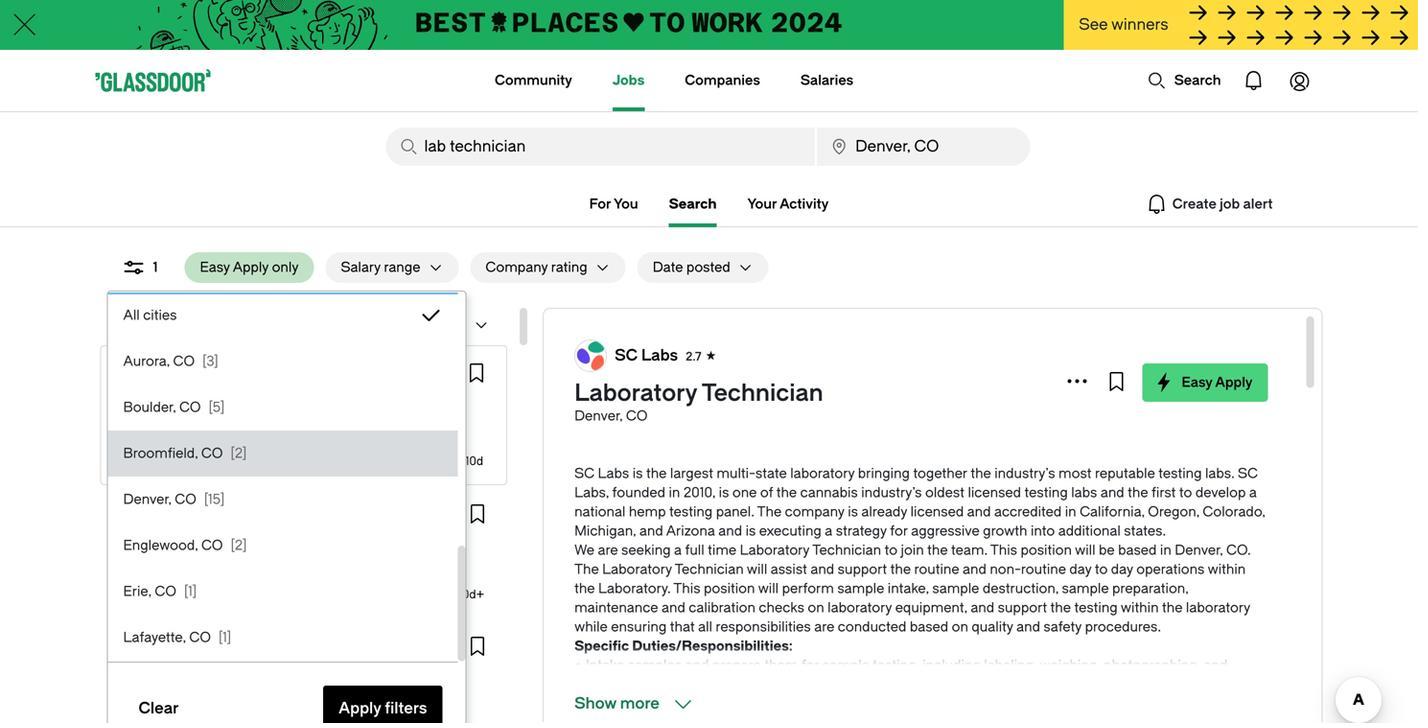 Task type: vqa. For each thing, say whether or not it's contained in the screenshot.
Charter Schools Usa link
no



Task type: locate. For each thing, give the bounding box(es) containing it.
safety
[[1044, 619, 1082, 635]]

0 vertical spatial technician
[[702, 380, 823, 407]]

0 vertical spatial industry's
[[995, 466, 1055, 481]]

2010,
[[684, 485, 716, 501]]

0 horizontal spatial day
[[1070, 561, 1092, 577]]

sc up laboratory technician denver, co
[[615, 347, 638, 364]]

0 horizontal spatial for
[[801, 657, 819, 673]]

labs inside jobs list element
[[167, 366, 194, 380]]

and up perform
[[811, 561, 834, 577]]

oregon,
[[1148, 504, 1200, 520]]

and up the growth
[[967, 504, 991, 520]]

1 vertical spatial support
[[998, 600, 1047, 616]]

are down perform
[[814, 619, 835, 635]]

preparation,
[[1112, 581, 1189, 596]]

lottie animation container image inside 'search' button
[[1148, 71, 1167, 90]]

1 vertical spatial [2]
[[231, 537, 247, 553]]

sc labs logo image left sc labs
[[575, 340, 606, 371]]

laboratory up assist
[[740, 542, 810, 558]]

1 horizontal spatial sc labs logo image
[[575, 340, 606, 371]]

and
[[1101, 485, 1124, 501], [170, 503, 191, 517], [967, 504, 991, 520], [640, 523, 663, 539], [718, 523, 742, 539], [811, 561, 834, 577], [963, 561, 987, 577], [662, 600, 685, 616], [971, 600, 995, 616], [1017, 619, 1040, 635], [685, 657, 709, 673], [1204, 657, 1228, 673]]

rating
[[551, 259, 588, 275]]

lafayette, co [1]
[[123, 630, 231, 645]]

1 vertical spatial [1]
[[219, 630, 231, 645]]

sc inside jobs list element
[[147, 366, 164, 380]]

in down the labs at the right bottom
[[1065, 504, 1077, 520]]

date
[[653, 259, 683, 275]]

0 horizontal spatial position
[[704, 581, 755, 596]]

0 horizontal spatial routine
[[914, 561, 959, 577]]

1 horizontal spatial based
[[1118, 542, 1157, 558]]

search button
[[1138, 61, 1231, 100]]

technician
[[702, 380, 823, 407], [812, 542, 881, 558], [675, 561, 744, 577]]

easy apply up labs.
[[1182, 374, 1253, 390]]

co down the salary
[[327, 317, 349, 333]]

2 vertical spatial labs
[[598, 466, 629, 481]]

broomfield, down boulder,
[[123, 445, 198, 461]]

1 horizontal spatial routine
[[1021, 561, 1066, 577]]

is down the panel.
[[746, 523, 756, 539]]

a up colorado,
[[1249, 485, 1257, 501]]

samples
[[628, 657, 682, 673], [644, 677, 698, 692]]

on
[[808, 600, 824, 616], [952, 619, 968, 635]]

$20.00
[[162, 435, 199, 449]]

support down the strategy
[[838, 561, 887, 577]]

- right $45k
[[146, 701, 152, 714]]

position down into
[[1021, 542, 1072, 558]]

1 vertical spatial the
[[574, 561, 599, 577]]

denver, up $19.00 on the bottom of page
[[117, 416, 158, 430]]

are down michigan,
[[598, 542, 618, 558]]

for
[[890, 523, 908, 539], [801, 657, 819, 673]]

team.
[[951, 542, 988, 558]]

in left '2010,'
[[669, 485, 680, 501]]

0 vertical spatial the
[[757, 504, 782, 520]]

reputable
[[1095, 466, 1155, 481]]

the
[[646, 466, 667, 481], [971, 466, 991, 481], [776, 485, 797, 501], [1128, 485, 1148, 501], [927, 542, 948, 558], [890, 561, 911, 577], [574, 581, 595, 596], [1051, 600, 1071, 616], [1162, 600, 1183, 616]]

0 vertical spatial broomfield,
[[123, 445, 198, 461]]

measurement
[[193, 503, 270, 517]]

lottie animation container image
[[1277, 58, 1323, 104], [1148, 71, 1167, 90]]

support down "destruction,"
[[998, 600, 1047, 616]]

1 vertical spatial for
[[801, 657, 819, 673]]

equipment,
[[895, 600, 967, 616]]

none field search location
[[817, 128, 1030, 166]]

- inside denver, co $19.00 - $20.00 per hour
[[153, 435, 159, 449]]

0 horizontal spatial within
[[1121, 600, 1159, 616]]

2 vertical spatial technician
[[675, 561, 744, 577]]

co up denver, co $19.00 - $20.00 per hour
[[179, 399, 201, 415]]

2 horizontal spatial to
[[1179, 485, 1192, 501]]

0 vertical spatial are
[[598, 542, 618, 558]]

30d+
[[455, 588, 484, 601]]

co down measurement
[[201, 537, 223, 553]]

day down be
[[1111, 561, 1133, 577]]

1 horizontal spatial lottie animation container image
[[1277, 58, 1323, 104]]

to right first
[[1179, 485, 1192, 501]]

0 vertical spatial [2]
[[231, 445, 247, 461]]

1 vertical spatial labs
[[167, 366, 194, 380]]

0 vertical spatial based
[[1118, 542, 1157, 558]]

1 horizontal spatial none field
[[817, 128, 1030, 166]]

0 horizontal spatial 2.7
[[202, 366, 217, 380]]

weighing,
[[1040, 657, 1100, 673]]

1 vertical spatial easy apply
[[132, 455, 181, 467]]

day
[[1070, 561, 1092, 577], [1111, 561, 1133, 577]]

0 horizontal spatial industry's
[[861, 485, 922, 501]]

based down equipment,
[[910, 619, 949, 635]]

co inside denver, co $19.00 - $20.00 per hour
[[161, 416, 179, 430]]

co left [15]
[[175, 491, 196, 507]]

sc up boulder,
[[147, 366, 164, 380]]

denver, inside cities list box
[[123, 491, 171, 507]]

denver,
[[275, 317, 324, 333], [574, 408, 623, 424], [117, 416, 158, 430], [123, 491, 171, 507], [1175, 542, 1223, 558]]

technician down the strategy
[[812, 542, 881, 558]]

all
[[698, 619, 712, 635]]

easy apply
[[1182, 374, 1253, 390], [132, 455, 181, 467]]

company rating button
[[470, 252, 588, 283]]

and down duties/responsibilities:
[[685, 657, 709, 673]]

this
[[990, 542, 1017, 558], [674, 581, 701, 596]]

sc for sc labs 2.7
[[147, 366, 164, 380]]

1 vertical spatial a
[[825, 523, 833, 539]]

show
[[574, 695, 617, 712]]

sc
[[615, 347, 638, 364], [147, 366, 164, 380], [574, 466, 595, 481], [1238, 466, 1258, 481]]

denver, inside sc labs is the largest multi-state laboratory bringing together the industry's most reputable testing labs. sc labs, founded in 2010, is one of the cannabis industry's oldest licensed testing labs and the first to develop a national hemp testing panel. the company is already licensed and accredited in california, oregon, colorado, michigan, and arizona and is executing a strategy for aggressive growth into additional states. we are seeking a full time laboratory technician to join the team. this position will be based in denver, co. the laboratory technician will assist and support the routine and non-routine day to day operations within the laboratory. this position will perform sample intake, sample destruction, sample preparation, maintenance and calibration checks on laboratory equipment, and support the testing within the laboratory while ensuring that all responsibilities are conducted based on quality and safety procedures. specific duties/responsibilities: ● intake samples and prepare them for sample testing, including labeling, weighing, photographing, and organizing samples
[[1175, 542, 1223, 558]]

conducted
[[838, 619, 907, 635]]

0 horizontal spatial sc labs logo image
[[117, 362, 139, 384]]

ensuring
[[611, 619, 667, 635]]

1 vertical spatial 2.7
[[202, 366, 217, 380]]

apply inside "broomfield, co $50k - $70k easy apply"
[[154, 589, 180, 600]]

2 [2] from the top
[[231, 537, 247, 553]]

a left full
[[674, 542, 682, 558]]

- inside "broomfield, co $50k - $70k easy apply"
[[146, 569, 152, 582]]

companies link
[[685, 50, 760, 111]]

2 vertical spatial a
[[674, 542, 682, 558]]

labs up labs,
[[598, 466, 629, 481]]

your activity
[[747, 196, 829, 212]]

co inside "broomfield, co $50k - $70k easy apply"
[[182, 549, 201, 563]]

testing up first
[[1159, 466, 1202, 481]]

into
[[1031, 523, 1055, 539]]

0 horizontal spatial search
[[669, 196, 717, 212]]

easy apply only button
[[185, 252, 314, 283]]

testing up procedures.
[[1074, 600, 1118, 616]]

lottie animation container image
[[418, 50, 496, 109], [418, 50, 496, 109], [1231, 58, 1277, 104], [1231, 58, 1277, 104], [1277, 58, 1323, 104], [1148, 71, 1167, 90]]

0 vertical spatial [1]
[[184, 584, 197, 599]]

- up erie, co [1]
[[146, 569, 152, 582]]

laboratory down co.
[[1186, 600, 1250, 616]]

co for englewood, co [2]
[[201, 537, 223, 553]]

licensed down oldest
[[911, 504, 964, 520]]

1 vertical spatial will
[[747, 561, 767, 577]]

executing
[[759, 523, 822, 539]]

for right them
[[801, 657, 819, 673]]

1 horizontal spatial licensed
[[968, 485, 1021, 501]]

in
[[261, 317, 272, 333], [669, 485, 680, 501], [1065, 504, 1077, 520], [1160, 542, 1172, 558]]

founded
[[612, 485, 666, 501]]

1 horizontal spatial labs
[[598, 466, 629, 481]]

the up founded
[[646, 466, 667, 481]]

$45k - $65k
[[116, 701, 182, 714]]

labs up laboratory technician denver, co
[[641, 347, 678, 364]]

a
[[1249, 485, 1257, 501], [825, 523, 833, 539], [674, 542, 682, 558]]

search up date posted
[[669, 196, 717, 212]]

37 lab technician jobs in denver, co
[[115, 317, 349, 333]]

0 vertical spatial support
[[838, 561, 887, 577]]

0 vertical spatial on
[[808, 600, 824, 616]]

duties/responsibilities:
[[632, 638, 793, 654]]

to
[[1179, 485, 1192, 501], [885, 542, 898, 558], [1095, 561, 1108, 577]]

to left join
[[885, 542, 898, 558]]

easy apply down $19.00 on the bottom of page
[[132, 455, 181, 467]]

search
[[1174, 72, 1221, 88], [669, 196, 717, 212]]

1 horizontal spatial position
[[1021, 542, 1072, 558]]

co down bhd test and measurement
[[182, 549, 201, 563]]

jobs list element
[[99, 344, 508, 723]]

2.7 up [5]
[[202, 366, 217, 380]]

broomfield, for broomfield, co $50k - $70k easy apply
[[116, 549, 180, 563]]

1 horizontal spatial the
[[757, 504, 782, 520]]

laboratory left inc.
[[158, 636, 217, 649]]

labs for sc labs
[[641, 347, 678, 364]]

lottie animation container image down see winners "link"
[[1277, 58, 1323, 104]]

broomfield, co [2]
[[123, 445, 247, 461]]

0 vertical spatial position
[[1021, 542, 1072, 558]]

1 vertical spatial within
[[1121, 600, 1159, 616]]

0 horizontal spatial lottie animation container image
[[1148, 71, 1167, 90]]

the up the "intake,"
[[890, 561, 911, 577]]

lottie animation container image down winners
[[1148, 71, 1167, 90]]

0 vertical spatial search
[[1174, 72, 1221, 88]]

1 horizontal spatial for
[[890, 523, 908, 539]]

sample down conducted
[[823, 657, 870, 673]]

support
[[838, 561, 887, 577], [998, 600, 1047, 616]]

based
[[1118, 542, 1157, 558], [910, 619, 949, 635]]

0 vertical spatial 2.7
[[686, 350, 701, 363]]

aurora,
[[123, 353, 170, 369]]

labs
[[641, 347, 678, 364], [167, 366, 194, 380], [598, 466, 629, 481]]

0 vertical spatial a
[[1249, 485, 1257, 501]]

easy up labs.
[[1182, 374, 1213, 390]]

0 vertical spatial for
[[890, 523, 908, 539]]

0 horizontal spatial to
[[885, 542, 898, 558]]

sc labs logo image
[[575, 340, 606, 371], [117, 362, 139, 384]]

this up that
[[674, 581, 701, 596]]

2 none field from the left
[[817, 128, 1030, 166]]

1 none field from the left
[[386, 128, 815, 166]]

co for aurora, co [3]
[[173, 353, 195, 369]]

1 horizontal spatial industry's
[[995, 466, 1055, 481]]

broomfield, inside cities list box
[[123, 445, 198, 461]]

within down co.
[[1208, 561, 1246, 577]]

co for denver, co [15]
[[175, 491, 196, 507]]

on left quality
[[952, 619, 968, 635]]

laboratory inside jobs list element
[[158, 636, 217, 649]]

co left inc.
[[189, 630, 211, 645]]

boulder, co [5]
[[123, 399, 225, 415]]

0 horizontal spatial easy apply
[[132, 455, 181, 467]]

[2] right per
[[231, 445, 247, 461]]

to down be
[[1095, 561, 1108, 577]]

licensed up accredited
[[968, 485, 1021, 501]]

labs for sc labs is the largest multi-state laboratory bringing together the industry's most reputable testing labs. sc labs, founded in 2010, is one of the cannabis industry's oldest licensed testing labs and the first to develop a national hemp testing panel. the company is already licensed and accredited in california, oregon, colorado, michigan, and arizona and is executing a strategy for aggressive growth into additional states. we are seeking a full time laboratory technician to join the team. this position will be based in denver, co. the laboratory technician will assist and support the routine and non-routine day to day operations within the laboratory. this position will perform sample intake, sample destruction, sample preparation, maintenance and calibration checks on laboratory equipment, and support the testing within the laboratory while ensuring that all responsibilities are conducted based on quality and safety procedures. specific duties/responsibilities: ● intake samples and prepare them for sample testing, including labeling, weighing, photographing, and organizing samples
[[598, 466, 629, 481]]

will up checks
[[758, 581, 779, 596]]

sample down be
[[1062, 581, 1109, 596]]

1 vertical spatial position
[[704, 581, 755, 596]]

1 horizontal spatial within
[[1208, 561, 1246, 577]]

0 vertical spatial labs
[[641, 347, 678, 364]]

easy down $19.00 on the bottom of page
[[132, 455, 153, 467]]

denver, up operations
[[1175, 542, 1223, 558]]

lab
[[133, 317, 158, 333]]

develop
[[1196, 485, 1246, 501]]

2 vertical spatial to
[[1095, 561, 1108, 577]]

all cities button
[[108, 292, 458, 338]]

0 vertical spatial -
[[153, 435, 159, 449]]

2 horizontal spatial a
[[1249, 485, 1257, 501]]

1 horizontal spatial a
[[825, 523, 833, 539]]

technician up state at the right of page
[[702, 380, 823, 407]]

1 [2] from the top
[[231, 445, 247, 461]]

winners
[[1112, 16, 1169, 34]]

2 day from the left
[[1111, 561, 1133, 577]]

salary
[[341, 259, 381, 275]]

$45k
[[116, 701, 143, 714]]

1 vertical spatial on
[[952, 619, 968, 635]]

easy down $50k
[[131, 589, 152, 600]]

within down preparation,
[[1121, 600, 1159, 616]]

maintenance
[[574, 600, 658, 616]]

community link
[[495, 50, 572, 111]]

1 vertical spatial -
[[146, 569, 152, 582]]

cities list box
[[108, 292, 458, 723]]

and right test
[[170, 503, 191, 517]]

a down company
[[825, 523, 833, 539]]

jobs link
[[613, 50, 645, 111]]

1 routine from the left
[[914, 561, 959, 577]]

0 vertical spatial will
[[1075, 542, 1096, 558]]

0 horizontal spatial based
[[910, 619, 949, 635]]

1 horizontal spatial day
[[1111, 561, 1133, 577]]

1 vertical spatial industry's
[[861, 485, 922, 501]]

apply
[[233, 259, 269, 275], [1215, 374, 1253, 390], [155, 455, 181, 467], [154, 589, 180, 600]]

1 vertical spatial based
[[910, 619, 949, 635]]

show more
[[574, 695, 660, 712]]

0 vertical spatial this
[[990, 542, 1017, 558]]

on down perform
[[808, 600, 824, 616]]

co down sc labs
[[626, 408, 648, 424]]

posted
[[686, 259, 730, 275]]

1 horizontal spatial [1]
[[219, 630, 231, 645]]

routine up "destruction,"
[[1021, 561, 1066, 577]]

will
[[1075, 542, 1096, 558], [747, 561, 767, 577], [758, 581, 779, 596]]

None field
[[386, 128, 815, 166], [817, 128, 1030, 166]]

denver, inside denver, co $19.00 - $20.00 per hour
[[117, 416, 158, 430]]

co for boulder, co [5]
[[179, 399, 201, 415]]

2 horizontal spatial labs
[[641, 347, 678, 364]]

michigan,
[[574, 523, 636, 539]]

[2] down measurement
[[231, 537, 247, 553]]

1 vertical spatial licensed
[[911, 504, 964, 520]]

0 horizontal spatial none field
[[386, 128, 815, 166]]

sc up labs,
[[574, 466, 595, 481]]

already
[[861, 504, 907, 520]]

0 horizontal spatial on
[[808, 600, 824, 616]]

them
[[765, 657, 798, 673]]

0 horizontal spatial this
[[674, 581, 701, 596]]

aggressive
[[911, 523, 980, 539]]

co for lafayette, co [1]
[[189, 630, 211, 645]]

[2] for broomfield, co [2]
[[231, 445, 247, 461]]

1 vertical spatial broomfield,
[[116, 549, 180, 563]]

0 horizontal spatial [1]
[[184, 584, 197, 599]]

[1]
[[184, 584, 197, 599], [219, 630, 231, 645]]

additional
[[1058, 523, 1121, 539]]

labs for sc labs 2.7
[[167, 366, 194, 380]]

for you link
[[589, 193, 638, 216]]

origins laboratory inc.
[[116, 636, 240, 649]]

0 horizontal spatial a
[[674, 542, 682, 558]]

date posted button
[[637, 252, 730, 283]]

laboratory.
[[598, 581, 671, 596]]

1 horizontal spatial easy apply
[[1182, 374, 1253, 390]]

1 vertical spatial search
[[669, 196, 717, 212]]

- right $19.00 on the bottom of page
[[153, 435, 159, 449]]

boulder,
[[123, 399, 176, 415]]

cities
[[143, 307, 177, 323]]

and down hemp
[[640, 523, 663, 539]]

1 horizontal spatial are
[[814, 619, 835, 635]]

search down see winners "link"
[[1174, 72, 1221, 88]]

0 horizontal spatial support
[[838, 561, 887, 577]]

that
[[670, 619, 695, 635]]

1 horizontal spatial this
[[990, 542, 1017, 558]]

the down we at the left bottom
[[574, 561, 599, 577]]

sc for sc labs
[[615, 347, 638, 364]]

broomfield, inside "broomfield, co $50k - $70k easy apply"
[[116, 549, 180, 563]]

technician down time on the bottom
[[675, 561, 744, 577]]

co left '[3]'
[[173, 353, 195, 369]]

1 vertical spatial are
[[814, 619, 835, 635]]

1 horizontal spatial search
[[1174, 72, 1221, 88]]

sc labs logo image inside jobs list element
[[117, 362, 139, 384]]

photographing,
[[1104, 657, 1200, 673]]

2 vertical spatial -
[[146, 701, 152, 714]]

and inside jobs list element
[[170, 503, 191, 517]]

assist
[[771, 561, 807, 577]]

national
[[574, 504, 626, 520]]

1 horizontal spatial on
[[952, 619, 968, 635]]

technician inside laboratory technician denver, co
[[702, 380, 823, 407]]

labs inside sc labs is the largest multi-state laboratory bringing together the industry's most reputable testing labs. sc labs, founded in 2010, is one of the cannabis industry's oldest licensed testing labs and the first to develop a national hemp testing panel. the company is already licensed and accredited in california, oregon, colorado, michigan, and arizona and is executing a strategy for aggressive growth into additional states. we are seeking a full time laboratory technician to join the team. this position will be based in denver, co. the laboratory technician will assist and support the routine and non-routine day to day operations within the laboratory. this position will perform sample intake, sample destruction, sample preparation, maintenance and calibration checks on laboratory equipment, and support the testing within the laboratory while ensuring that all responsibilities are conducted based on quality and safety procedures. specific duties/responsibilities: ● intake samples and prepare them for sample testing, including labeling, weighing, photographing, and organizing samples
[[598, 466, 629, 481]]

apply down $70k
[[154, 589, 180, 600]]

2.7 up laboratory technician denver, co
[[686, 350, 701, 363]]

labs left '[3]'
[[167, 366, 194, 380]]



Task type: describe. For each thing, give the bounding box(es) containing it.
co.
[[1226, 542, 1251, 558]]

prepare
[[712, 657, 761, 673]]

labs.
[[1205, 466, 1235, 481]]

sc right labs.
[[1238, 466, 1258, 481]]

states.
[[1124, 523, 1166, 539]]

erie, co [1]
[[123, 584, 197, 599]]

procedures.
[[1085, 619, 1161, 635]]

is up the strategy
[[848, 504, 858, 520]]

denver, inside laboratory technician denver, co
[[574, 408, 623, 424]]

see winners link
[[1064, 0, 1418, 52]]

lafayette,
[[123, 630, 186, 645]]

apply up labs.
[[1215, 374, 1253, 390]]

0 vertical spatial samples
[[628, 657, 682, 673]]

test
[[145, 503, 167, 517]]

your activity link
[[747, 193, 829, 216]]

see
[[1079, 16, 1108, 34]]

per
[[201, 435, 220, 449]]

and right photographing,
[[1204, 657, 1228, 673]]

inc.
[[220, 636, 240, 649]]

easy apply inside button
[[1182, 374, 1253, 390]]

co for broomfield, co $50k - $70k easy apply
[[182, 549, 201, 563]]

denver, right jobs
[[275, 317, 324, 333]]

the down aggressive
[[927, 542, 948, 558]]

laboratory up conducted
[[828, 600, 892, 616]]

state
[[756, 466, 787, 481]]

activity
[[780, 196, 829, 212]]

calibration
[[689, 600, 756, 616]]

and left safety
[[1017, 619, 1040, 635]]

co for erie, co [1]
[[155, 584, 176, 599]]

broomfield, for broomfield, co [2]
[[123, 445, 198, 461]]

most
[[1059, 466, 1092, 481]]

2 vertical spatial will
[[758, 581, 779, 596]]

2.7 inside jobs list element
[[202, 366, 217, 380]]

0 horizontal spatial the
[[574, 561, 599, 577]]

- for $20.00
[[153, 435, 159, 449]]

sc labs is the largest multi-state laboratory bringing together the industry's most reputable testing labs. sc labs, founded in 2010, is one of the cannabis industry's oldest licensed testing labs and the first to develop a national hemp testing panel. the company is already licensed and accredited in california, oregon, colorado, michigan, and arizona and is executing a strategy for aggressive growth into additional states. we are seeking a full time laboratory technician to join the team. this position will be based in denver, co. the laboratory technician will assist and support the routine and non-routine day to day operations within the laboratory. this position will perform sample intake, sample destruction, sample preparation, maintenance and calibration checks on laboratory equipment, and support the testing within the laboratory while ensuring that all responsibilities are conducted based on quality and safety procedures. specific duties/responsibilities: ● intake samples and prepare them for sample testing, including labeling, weighing, photographing, and organizing samples
[[574, 466, 1265, 692]]

the right "of"
[[776, 485, 797, 501]]

the down preparation,
[[1162, 600, 1183, 616]]

the up maintenance
[[574, 581, 595, 596]]

denver, co $19.00 - $20.00 per hour
[[117, 416, 250, 449]]

testing up the arizona
[[669, 504, 713, 520]]

intake,
[[888, 581, 929, 596]]

seeking
[[621, 542, 671, 558]]

the up safety
[[1051, 600, 1071, 616]]

arizona
[[666, 523, 715, 539]]

salaries link
[[801, 50, 854, 111]]

show more button
[[574, 692, 694, 715]]

multi-
[[717, 466, 756, 481]]

easy apply only
[[200, 259, 299, 275]]

california,
[[1080, 504, 1145, 520]]

growth
[[983, 523, 1027, 539]]

$19.00
[[117, 435, 150, 449]]

[3]
[[202, 353, 218, 369]]

more
[[620, 695, 660, 712]]

responsibilities
[[716, 619, 811, 635]]

1 horizontal spatial support
[[998, 600, 1047, 616]]

date posted
[[653, 259, 730, 275]]

and up quality
[[971, 600, 995, 616]]

salaries
[[801, 72, 854, 88]]

first
[[1152, 485, 1176, 501]]

community
[[495, 72, 572, 88]]

lottie animation container image inside 'search' button
[[1148, 71, 1167, 90]]

1 horizontal spatial to
[[1095, 561, 1108, 577]]

sc for sc labs is the largest multi-state laboratory bringing together the industry's most reputable testing labs. sc labs, founded in 2010, is one of the cannabis industry's oldest licensed testing labs and the first to develop a national hemp testing panel. the company is already licensed and accredited in california, oregon, colorado, michigan, and arizona and is executing a strategy for aggressive growth into additional states. we are seeking a full time laboratory technician to join the team. this position will be based in denver, co. the laboratory technician will assist and support the routine and non-routine day to day operations within the laboratory. this position will perform sample intake, sample destruction, sample preparation, maintenance and calibration checks on laboratory equipment, and support the testing within the laboratory while ensuring that all responsibilities are conducted based on quality and safety procedures. specific duties/responsibilities: ● intake samples and prepare them for sample testing, including labeling, weighing, photographing, and organizing samples
[[574, 466, 595, 481]]

laboratory up cannabis
[[790, 466, 855, 481]]

$65k
[[154, 701, 182, 714]]

apply left only
[[233, 259, 269, 275]]

search inside button
[[1174, 72, 1221, 88]]

apply down $20.00
[[155, 455, 181, 467]]

time
[[708, 542, 737, 558]]

is left one
[[719, 485, 729, 501]]

labs
[[1071, 485, 1097, 501]]

laboratory up laboratory.
[[602, 561, 672, 577]]

jobs
[[231, 317, 257, 333]]

1 vertical spatial technician
[[812, 542, 881, 558]]

co for broomfield, co [2]
[[201, 445, 223, 461]]

1 vertical spatial this
[[674, 581, 701, 596]]

quality
[[972, 619, 1013, 635]]

[1] for erie, co [1]
[[184, 584, 197, 599]]

sample up equipment,
[[932, 581, 979, 596]]

colorado,
[[1203, 504, 1265, 520]]

2 routine from the left
[[1021, 561, 1066, 577]]

- for $70k
[[146, 569, 152, 582]]

all cities
[[123, 307, 177, 323]]

[2] for englewood, co [2]
[[231, 537, 247, 553]]

in up operations
[[1160, 542, 1172, 558]]

and up the california,
[[1101, 485, 1124, 501]]

labs,
[[574, 485, 609, 501]]

range
[[384, 259, 420, 275]]

testing up accredited
[[1025, 485, 1068, 501]]

1 day from the left
[[1070, 561, 1092, 577]]

the right together
[[971, 466, 991, 481]]

Search keyword field
[[386, 128, 815, 166]]

easy inside "broomfield, co $50k - $70k easy apply"
[[131, 589, 152, 600]]

the down reputable
[[1128, 485, 1148, 501]]

$50k
[[116, 569, 143, 582]]

is up founded
[[633, 466, 643, 481]]

denver, co [15]
[[123, 491, 225, 507]]

while
[[574, 619, 608, 635]]

co for denver, co $19.00 - $20.00 per hour
[[161, 416, 179, 430]]

1 vertical spatial samples
[[644, 677, 698, 692]]

and down the panel.
[[718, 523, 742, 539]]

sample up conducted
[[837, 581, 884, 596]]

erie,
[[123, 584, 151, 599]]

origins
[[116, 636, 155, 649]]

co inside laboratory technician denver, co
[[626, 408, 648, 424]]

[1] for lafayette, co [1]
[[219, 630, 231, 645]]

none field search keyword
[[386, 128, 815, 166]]

salary range button
[[325, 252, 420, 283]]

we
[[574, 542, 595, 558]]

operations
[[1137, 561, 1205, 577]]

join
[[901, 542, 924, 558]]

non-
[[990, 561, 1021, 577]]

be
[[1099, 542, 1115, 558]]

0 horizontal spatial licensed
[[911, 504, 964, 520]]

easy apply inside jobs list element
[[132, 455, 181, 467]]

and up that
[[662, 600, 685, 616]]

technician
[[161, 317, 227, 333]]

accredited
[[994, 504, 1062, 520]]

perform
[[782, 581, 834, 596]]

0 vertical spatial licensed
[[968, 485, 1021, 501]]

laboratory inside laboratory technician denver, co
[[574, 380, 697, 407]]

1 vertical spatial to
[[885, 542, 898, 558]]

and down team.
[[963, 561, 987, 577]]

for you
[[589, 196, 638, 212]]

see winners
[[1079, 16, 1169, 34]]

0 horizontal spatial are
[[598, 542, 618, 558]]

in right jobs
[[261, 317, 272, 333]]

oldest
[[925, 485, 965, 501]]

0 vertical spatial within
[[1208, 561, 1246, 577]]

sc labs 2.7
[[147, 366, 217, 380]]

organizing
[[574, 677, 641, 692]]

easy right the 1
[[200, 259, 230, 275]]

panel.
[[716, 504, 754, 520]]

companies
[[685, 72, 760, 88]]

englewood,
[[123, 537, 198, 553]]

Search location field
[[817, 128, 1030, 166]]

labeling,
[[984, 657, 1037, 673]]

your
[[747, 196, 777, 212]]

hour
[[223, 435, 250, 449]]

easy apply button
[[1142, 363, 1268, 402]]

full
[[685, 542, 705, 558]]

company rating
[[486, 259, 588, 275]]

1
[[153, 259, 158, 275]]

1 horizontal spatial 2.7
[[686, 350, 701, 363]]

[5]
[[209, 399, 225, 415]]

[15]
[[204, 491, 225, 507]]

0 vertical spatial to
[[1179, 485, 1192, 501]]



